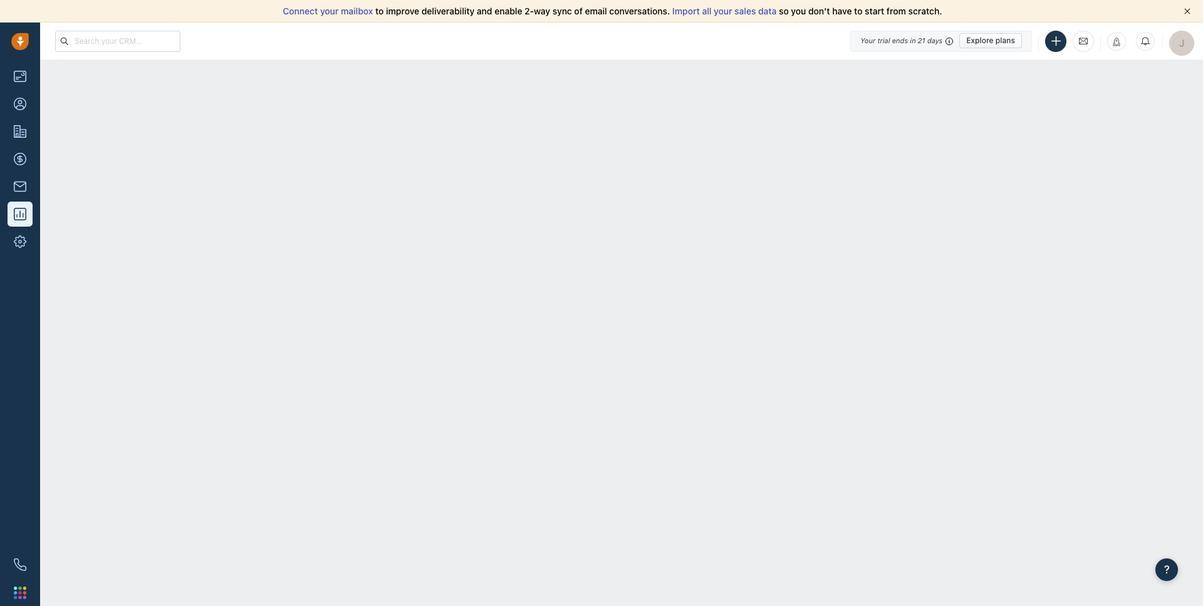 Task type: locate. For each thing, give the bounding box(es) containing it.
import all your sales data link
[[672, 6, 779, 16]]

connect your mailbox link
[[283, 6, 375, 16]]

1 horizontal spatial your
[[714, 6, 732, 16]]

connect
[[283, 6, 318, 16]]

of
[[574, 6, 583, 16]]

sync
[[553, 6, 572, 16]]

connect your mailbox to improve deliverability and enable 2-way sync of email conversations. import all your sales data so you don't have to start from scratch.
[[283, 6, 942, 16]]

to left start
[[854, 6, 863, 16]]

what's new image
[[1112, 37, 1121, 46]]

your
[[320, 6, 339, 16], [714, 6, 732, 16]]

start
[[865, 6, 884, 16]]

your left mailbox
[[320, 6, 339, 16]]

0 horizontal spatial to
[[375, 6, 384, 16]]

2 your from the left
[[714, 6, 732, 16]]

to right mailbox
[[375, 6, 384, 16]]

your
[[860, 36, 875, 44]]

explore
[[966, 36, 994, 45]]

freshworks switcher image
[[14, 587, 26, 600]]

ends
[[892, 36, 908, 44]]

to
[[375, 6, 384, 16], [854, 6, 863, 16]]

Search your CRM... text field
[[55, 30, 180, 52]]

1 horizontal spatial to
[[854, 6, 863, 16]]

don't
[[808, 6, 830, 16]]

you
[[791, 6, 806, 16]]

2 to from the left
[[854, 6, 863, 16]]

email
[[585, 6, 607, 16]]

21
[[918, 36, 925, 44]]

way
[[534, 6, 550, 16]]

days
[[927, 36, 943, 44]]

your right the all on the right of the page
[[714, 6, 732, 16]]

conversations.
[[609, 6, 670, 16]]

0 horizontal spatial your
[[320, 6, 339, 16]]

sales
[[734, 6, 756, 16]]



Task type: vqa. For each thing, say whether or not it's contained in the screenshot.
rightmost james peterson
no



Task type: describe. For each thing, give the bounding box(es) containing it.
deliverability
[[422, 6, 475, 16]]

and
[[477, 6, 492, 16]]

explore plans
[[966, 36, 1015, 45]]

plans
[[996, 36, 1015, 45]]

have
[[832, 6, 852, 16]]

from
[[887, 6, 906, 16]]

in
[[910, 36, 916, 44]]

so
[[779, 6, 789, 16]]

enable
[[495, 6, 522, 16]]

mailbox
[[341, 6, 373, 16]]

trial
[[877, 36, 890, 44]]

scratch.
[[908, 6, 942, 16]]

your trial ends in 21 days
[[860, 36, 943, 44]]

send email image
[[1079, 36, 1088, 46]]

all
[[702, 6, 711, 16]]

phone image
[[14, 559, 26, 571]]

1 your from the left
[[320, 6, 339, 16]]

1 to from the left
[[375, 6, 384, 16]]

phone element
[[8, 553, 33, 578]]

import
[[672, 6, 700, 16]]

close image
[[1184, 8, 1191, 14]]

improve
[[386, 6, 419, 16]]

explore plans link
[[959, 33, 1022, 48]]

data
[[758, 6, 777, 16]]

2-
[[525, 6, 534, 16]]



